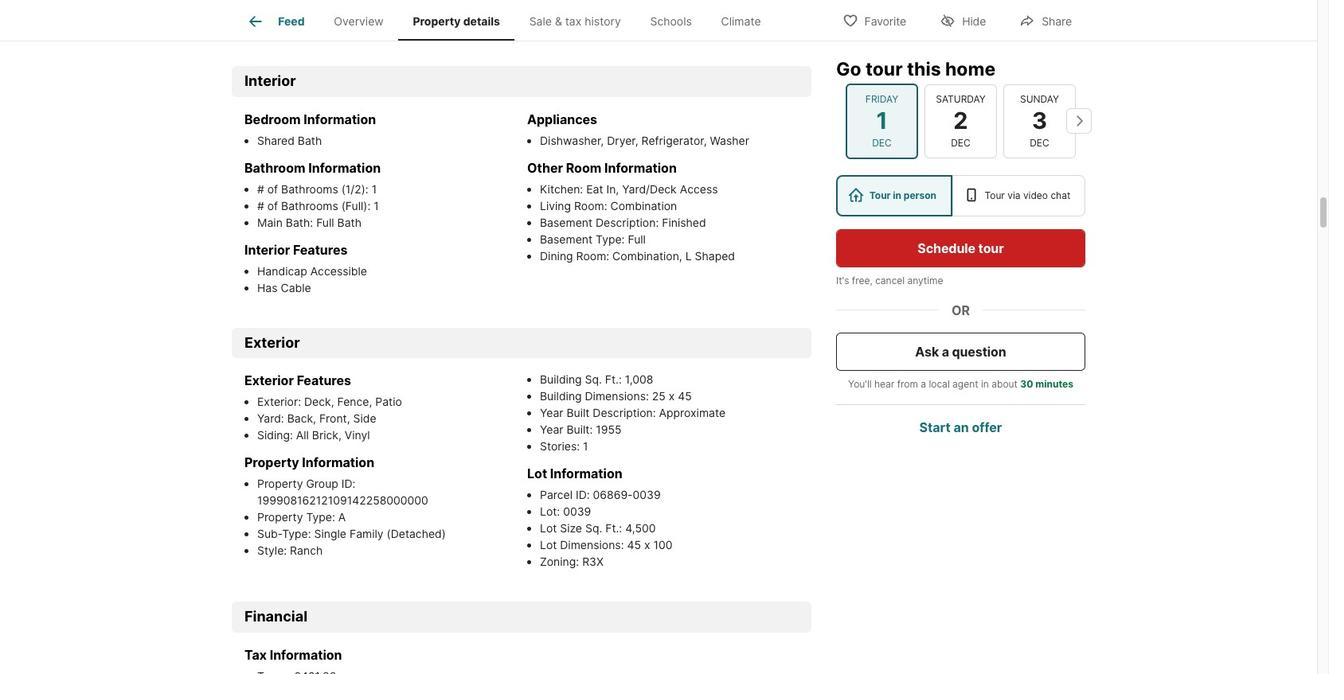 Task type: describe. For each thing, give the bounding box(es) containing it.
street
[[426, 3, 458, 16]]

saturday
[[936, 93, 986, 105]]

tab list containing feed
[[232, 0, 789, 41]]

sale & tax history tab
[[515, 2, 636, 41]]

1 basement from the top
[[540, 216, 593, 229]]

washer
[[710, 134, 750, 147]]

(full):
[[342, 199, 371, 213]]

1955
[[596, 423, 622, 437]]

features for interior
[[293, 242, 348, 258]]

cable
[[281, 281, 311, 295]]

free,
[[852, 274, 873, 286]]

chat
[[1051, 189, 1071, 201]]

bedroom information shared bath
[[245, 111, 376, 147]]

garage
[[257, 19, 296, 33]]

property inside tab
[[413, 15, 461, 28]]

information inside "other room information kitchen: eat in, yard/deck access living room: combination basement description: finished basement type: full dining room: combination, l shaped"
[[605, 160, 677, 176]]

history
[[585, 15, 621, 28]]

property details
[[413, 15, 500, 28]]

in,
[[607, 182, 619, 196]]

tour via video chat
[[985, 189, 1071, 201]]

&
[[555, 15, 562, 28]]

single
[[314, 528, 347, 541]]

climate
[[721, 15, 761, 28]]

you'll hear from a local agent in about 30 minutes
[[849, 378, 1074, 390]]

family
[[350, 528, 384, 541]]

property information property group id: 19990816212109142258000000 property type: a sub-type: single family (detached) style: ranch
[[245, 455, 446, 558]]

sq. inside lot information parcel id: 06869-0039 lot: 0039 lot size sq. ft.: 4,500 lot dimensions: 45 x 100 zoning: r3x
[[585, 522, 602, 536]]

appliances dishwasher, dryer, refrigerator, washer
[[527, 111, 750, 147]]

l
[[686, 249, 692, 263]]

local
[[929, 378, 950, 390]]

parcel
[[540, 489, 573, 502]]

you'll
[[849, 378, 872, 390]]

2 # from the top
[[257, 199, 264, 213]]

start an offer
[[920, 419, 1002, 435]]

combination,
[[613, 249, 683, 263]]

vinyl
[[345, 429, 370, 442]]

off
[[350, 3, 366, 16]]

exterior for exterior
[[245, 334, 300, 351]]

id: inside property information property group id: 19990816212109142258000000 property type: a sub-type: single family (detached) style: ranch
[[342, 477, 356, 491]]

dec for 2
[[951, 136, 971, 148]]

bath inside bathroom information # of bathrooms (1/2): 1 # of bathrooms (full): 1 main bath: full bath
[[337, 216, 362, 229]]

agent
[[953, 378, 979, 390]]

eat
[[586, 182, 603, 196]]

this
[[907, 57, 941, 80]]

information for bedroom information shared bath
[[304, 111, 376, 127]]

access
[[680, 182, 718, 196]]

a inside button
[[942, 343, 950, 359]]

video
[[1024, 189, 1048, 201]]

question
[[952, 343, 1007, 359]]

30
[[1021, 378, 1034, 390]]

hide
[[962, 14, 986, 27]]

description: inside "other room information kitchen: eat in, yard/deck access living room: combination basement description: finished basement type: full dining room: combination, l shaped"
[[596, 216, 659, 229]]

details
[[463, 15, 500, 28]]

shaped
[[695, 249, 735, 263]]

property details tab
[[398, 2, 515, 41]]

information for lot information parcel id: 06869-0039 lot: 0039 lot size sq. ft.: 4,500 lot dimensions: 45 x 100 zoning: r3x
[[550, 466, 623, 482]]

id: inside lot information parcel id: 06869-0039 lot: 0039 lot size sq. ft.: 4,500 lot dimensions: 45 x 100 zoning: r3x
[[576, 489, 590, 502]]

25
[[652, 390, 666, 403]]

other room information kitchen: eat in, yard/deck access living room: combination basement description: finished basement type: full dining room: combination, l shaped
[[527, 160, 735, 263]]

ask a question button
[[836, 332, 1086, 370]]

interior for interior features handicap accessible has cable
[[245, 242, 290, 258]]

built:
[[567, 423, 593, 437]]

minutes
[[1036, 378, 1074, 390]]

0.00
[[352, 19, 375, 33]]

saturday 2 dec
[[936, 93, 986, 148]]

dec for 3
[[1030, 136, 1050, 148]]

dryer,
[[607, 134, 639, 147]]

full inside bathroom information # of bathrooms (1/2): 1 # of bathrooms (full): 1 main bath: full bath
[[316, 216, 334, 229]]

sq. inside the building sq. ft.: 1,008 building dimensions: 25 x 45 year built description: approximate year built: 1955 stories: 1
[[585, 373, 602, 387]]

4,500
[[625, 522, 656, 536]]

45 inside lot information parcel id: 06869-0039 lot: 0039 lot size sq. ft.: 4,500 lot dimensions: 45 x 100 zoning: r3x
[[627, 539, 641, 552]]

or
[[952, 302, 970, 318]]

hide button
[[927, 4, 1000, 36]]

home
[[946, 57, 996, 80]]

tour for schedule
[[979, 240, 1004, 256]]

go
[[836, 57, 862, 80]]

other
[[527, 160, 563, 176]]

interior features handicap accessible has cable
[[245, 242, 367, 295]]

2 vertical spatial type:
[[282, 528, 311, 541]]

full inside "other room information kitchen: eat in, yard/deck access living room: combination basement description: finished basement type: full dining room: combination, l shaped"
[[628, 232, 646, 246]]

share
[[1042, 14, 1072, 27]]

2 building from the top
[[540, 390, 582, 403]]

friday
[[866, 93, 899, 105]]

2 of from the top
[[267, 199, 278, 213]]

2 year from the top
[[540, 423, 564, 437]]

about
[[992, 378, 1018, 390]]

0 vertical spatial room:
[[574, 199, 607, 213]]

bath inside bedroom information shared bath
[[298, 134, 322, 147]]

tour in person
[[870, 189, 937, 201]]

dimensions: inside lot information parcel id: 06869-0039 lot: 0039 lot size sq. ft.: 4,500 lot dimensions: 45 x 100 zoning: r3x
[[560, 539, 624, 552]]

2 bathrooms from the top
[[281, 199, 338, 213]]

ask
[[916, 343, 939, 359]]

zoning:
[[540, 555, 579, 569]]

0 vertical spatial lot
[[527, 466, 547, 482]]

100
[[654, 539, 673, 552]]

street,
[[370, 3, 405, 16]]

start an offer link
[[920, 419, 1002, 435]]

approximate
[[659, 406, 726, 420]]

overview tab
[[319, 2, 398, 41]]

tour via video chat option
[[953, 174, 1086, 216]]

x inside lot information parcel id: 06869-0039 lot: 0039 lot size sq. ft.: 4,500 lot dimensions: 45 x 100 zoning: r3x
[[644, 539, 650, 552]]

interior for interior
[[245, 73, 296, 89]]

bath:
[[286, 216, 313, 229]]

sunday 3 dec
[[1020, 93, 1060, 148]]

information for property information property group id: 19990816212109142258000000 property type: a sub-type: single family (detached) style: ranch
[[302, 455, 375, 471]]

from
[[898, 378, 918, 390]]

yard/deck
[[622, 182, 677, 196]]

19990816212109142258000000
[[257, 494, 428, 508]]

siding:
[[257, 429, 293, 442]]

size
[[560, 522, 582, 536]]

share button
[[1006, 4, 1086, 36]]

group
[[306, 477, 338, 491]]

06869-
[[593, 489, 633, 502]]

exterior features exterior: deck, fence, patio yard: back, front, side siding: all brick, vinyl
[[245, 373, 402, 442]]

1 inside friday 1 dec
[[877, 107, 888, 134]]

kitchen:
[[540, 182, 583, 196]]

go tour this home
[[836, 57, 996, 80]]



Task type: vqa. For each thing, say whether or not it's contained in the screenshot.
SANTA
no



Task type: locate. For each thing, give the bounding box(es) containing it.
a right ask
[[942, 343, 950, 359]]

1 vertical spatial a
[[921, 378, 927, 390]]

0 vertical spatial #
[[257, 182, 264, 196]]

ft.: left 1,008
[[605, 373, 622, 387]]

1 vertical spatial #
[[257, 199, 264, 213]]

1 down built:
[[583, 440, 588, 453]]

1 horizontal spatial tour
[[985, 189, 1005, 201]]

0 vertical spatial bath
[[298, 134, 322, 147]]

property
[[413, 15, 461, 28], [245, 455, 299, 471], [257, 477, 303, 491], [257, 511, 303, 524]]

climate tab
[[707, 2, 776, 41]]

building
[[540, 373, 582, 387], [540, 390, 582, 403]]

property down siding:
[[245, 455, 299, 471]]

favorite button
[[829, 4, 920, 36]]

basement down living
[[540, 216, 593, 229]]

0 vertical spatial a
[[942, 343, 950, 359]]

#
[[257, 182, 264, 196], [257, 199, 264, 213]]

a
[[942, 343, 950, 359], [921, 378, 927, 390]]

1 vertical spatial in
[[981, 378, 989, 390]]

0 vertical spatial 45
[[678, 390, 692, 403]]

in right agent
[[981, 378, 989, 390]]

x left 100
[[644, 539, 650, 552]]

dec inside saturday 2 dec
[[951, 136, 971, 148]]

information
[[304, 111, 376, 127], [309, 160, 381, 176], [605, 160, 677, 176], [302, 455, 375, 471], [550, 466, 623, 482], [270, 647, 342, 663]]

1 vertical spatial bath
[[337, 216, 362, 229]]

1 horizontal spatial tour
[[979, 240, 1004, 256]]

features inside exterior features exterior: deck, fence, patio yard: back, front, side siding: all brick, vinyl
[[297, 373, 351, 389]]

a right from
[[921, 378, 927, 390]]

tour for tour via video chat
[[985, 189, 1005, 201]]

dec for 1
[[873, 136, 892, 148]]

r3x
[[582, 555, 604, 569]]

anytime
[[908, 274, 944, 286]]

full
[[316, 216, 334, 229], [628, 232, 646, 246]]

list box containing tour in person
[[836, 174, 1086, 216]]

1 right "(full):"
[[374, 199, 379, 213]]

exterior
[[245, 334, 300, 351], [245, 373, 294, 389]]

features up accessible
[[293, 242, 348, 258]]

features up deck,
[[297, 373, 351, 389]]

id: up 19990816212109142258000000
[[342, 477, 356, 491]]

0 vertical spatial ft.:
[[605, 373, 622, 387]]

basement up dining
[[540, 232, 593, 246]]

dimensions:
[[585, 390, 649, 403], [560, 539, 624, 552]]

interior up the bedroom
[[245, 73, 296, 89]]

full up combination,
[[628, 232, 646, 246]]

information inside bathroom information # of bathrooms (1/2): 1 # of bathrooms (full): 1 main bath: full bath
[[309, 160, 381, 176]]

1 horizontal spatial 45
[[678, 390, 692, 403]]

1 vertical spatial of
[[267, 199, 278, 213]]

type: up single
[[306, 511, 335, 524]]

45 down 4,500
[[627, 539, 641, 552]]

1 horizontal spatial 0039
[[633, 489, 661, 502]]

information right the bedroom
[[304, 111, 376, 127]]

0 vertical spatial of
[[267, 182, 278, 196]]

1 horizontal spatial a
[[942, 343, 950, 359]]

0 vertical spatial 0039
[[633, 489, 661, 502]]

1 vertical spatial type:
[[306, 511, 335, 524]]

interior inside the interior features handicap accessible has cable
[[245, 242, 290, 258]]

1 horizontal spatial dec
[[951, 136, 971, 148]]

information for bathroom information # of bathrooms (1/2): 1 # of bathrooms (full): 1 main bath: full bath
[[309, 160, 381, 176]]

0 vertical spatial description:
[[596, 216, 659, 229]]

45 inside the building sq. ft.: 1,008 building dimensions: 25 x 45 year built description: approximate year built: 1955 stories: 1
[[678, 390, 692, 403]]

in inside option
[[893, 189, 902, 201]]

of up the main
[[267, 199, 278, 213]]

on
[[408, 3, 423, 16]]

full right bath:
[[316, 216, 334, 229]]

bathroom information # of bathrooms (1/2): 1 # of bathrooms (full): 1 main bath: full bath
[[245, 160, 381, 229]]

45 up approximate on the bottom of the page
[[678, 390, 692, 403]]

1 sq. from the top
[[585, 373, 602, 387]]

1 horizontal spatial full
[[628, 232, 646, 246]]

financial
[[245, 609, 308, 626]]

1 vertical spatial lot
[[540, 522, 557, 536]]

0 horizontal spatial 45
[[627, 539, 641, 552]]

0 vertical spatial tour
[[866, 57, 903, 80]]

1
[[877, 107, 888, 134], [372, 182, 377, 196], [374, 199, 379, 213], [583, 440, 588, 453]]

tax information
[[245, 647, 342, 663]]

information up yard/deck
[[605, 160, 677, 176]]

next image
[[1067, 108, 1092, 134]]

1 vertical spatial year
[[540, 423, 564, 437]]

ft.: inside the building sq. ft.: 1,008 building dimensions: 25 x 45 year built description: approximate year built: 1955 stories: 1
[[605, 373, 622, 387]]

0039 up 4,500
[[633, 489, 661, 502]]

1 vertical spatial features
[[297, 373, 351, 389]]

style:
[[257, 544, 287, 558]]

0 vertical spatial type:
[[596, 232, 625, 246]]

0 vertical spatial features
[[293, 242, 348, 258]]

1 vertical spatial interior
[[245, 242, 290, 258]]

combination
[[611, 199, 677, 213]]

2 dec from the left
[[951, 136, 971, 148]]

1 vertical spatial 0039
[[563, 505, 591, 519]]

1 tour from the left
[[870, 189, 891, 201]]

tour left the via
[[985, 189, 1005, 201]]

dec down "3"
[[1030, 136, 1050, 148]]

room:
[[574, 199, 607, 213], [576, 249, 610, 263]]

room: right dining
[[576, 249, 610, 263]]

tour for tour in person
[[870, 189, 891, 201]]

dec inside friday 1 dec
[[873, 136, 892, 148]]

0 vertical spatial dimensions:
[[585, 390, 649, 403]]

1 bathrooms from the top
[[281, 182, 338, 196]]

shared
[[257, 134, 295, 147]]

1 building from the top
[[540, 373, 582, 387]]

1 vertical spatial sq.
[[585, 522, 602, 536]]

start
[[920, 419, 951, 435]]

deck,
[[304, 395, 334, 409]]

information down financial
[[270, 647, 342, 663]]

carport,
[[303, 3, 347, 16]]

0 horizontal spatial tour
[[870, 189, 891, 201]]

year left built
[[540, 406, 564, 420]]

lot information parcel id: 06869-0039 lot: 0039 lot size sq. ft.: 4,500 lot dimensions: 45 x 100 zoning: r3x
[[527, 466, 673, 569]]

description: up 1955 on the left of page
[[593, 406, 656, 420]]

1 right (1/2):
[[372, 182, 377, 196]]

x right 25
[[669, 390, 675, 403]]

information inside lot information parcel id: 06869-0039 lot: 0039 lot size sq. ft.: 4,500 lot dimensions: 45 x 100 zoning: r3x
[[550, 466, 623, 482]]

x inside the building sq. ft.: 1,008 building dimensions: 25 x 45 year built description: approximate year built: 1955 stories: 1
[[669, 390, 675, 403]]

schools tab
[[636, 2, 707, 41]]

0 vertical spatial sq.
[[585, 373, 602, 387]]

tour inside option
[[985, 189, 1005, 201]]

0 horizontal spatial full
[[316, 216, 334, 229]]

0 vertical spatial bathrooms
[[281, 182, 338, 196]]

2 horizontal spatial dec
[[1030, 136, 1050, 148]]

1 vertical spatial dimensions:
[[560, 539, 624, 552]]

feed
[[278, 15, 305, 28]]

1 horizontal spatial id:
[[576, 489, 590, 502]]

tour left person on the right
[[870, 189, 891, 201]]

0 vertical spatial x
[[669, 390, 675, 403]]

ranch
[[290, 544, 323, 558]]

2 sq. from the top
[[585, 522, 602, 536]]

lot up parcel
[[527, 466, 547, 482]]

property left group
[[257, 477, 303, 491]]

information up (1/2):
[[309, 160, 381, 176]]

year up stories:
[[540, 423, 564, 437]]

1 vertical spatial x
[[644, 539, 650, 552]]

0 vertical spatial interior
[[245, 73, 296, 89]]

exterior for exterior features exterior: deck, fence, patio yard: back, front, side siding: all brick, vinyl
[[245, 373, 294, 389]]

bath down "(full):"
[[337, 216, 362, 229]]

capacity:
[[299, 19, 348, 33]]

exterior up exterior:
[[245, 373, 294, 389]]

fence,
[[337, 395, 372, 409]]

type: up combination,
[[596, 232, 625, 246]]

0 vertical spatial building
[[540, 373, 582, 387]]

features inside the interior features handicap accessible has cable
[[293, 242, 348, 258]]

0 horizontal spatial dec
[[873, 136, 892, 148]]

1 vertical spatial 45
[[627, 539, 641, 552]]

yard:
[[257, 412, 284, 426]]

an
[[954, 419, 969, 435]]

type: up 'ranch'
[[282, 528, 311, 541]]

2 vertical spatial lot
[[540, 539, 557, 552]]

sunday
[[1020, 93, 1060, 105]]

lot up zoning:
[[540, 539, 557, 552]]

2 exterior from the top
[[245, 373, 294, 389]]

information up 06869-
[[550, 466, 623, 482]]

features for exterior
[[297, 373, 351, 389]]

ft.: left 4,500
[[606, 522, 622, 536]]

offer
[[972, 419, 1002, 435]]

0 horizontal spatial 0039
[[563, 505, 591, 519]]

2 basement from the top
[[540, 232, 593, 246]]

1 vertical spatial ft.:
[[606, 522, 622, 536]]

3 dec from the left
[[1030, 136, 1050, 148]]

description:
[[596, 216, 659, 229], [593, 406, 656, 420]]

dec down friday
[[873, 136, 892, 148]]

0 vertical spatial year
[[540, 406, 564, 420]]

cancel
[[876, 274, 905, 286]]

information up group
[[302, 455, 375, 471]]

# up the main
[[257, 199, 264, 213]]

id:
[[342, 477, 356, 491], [576, 489, 590, 502]]

0 horizontal spatial a
[[921, 378, 927, 390]]

feed link
[[246, 12, 305, 31]]

dining
[[540, 249, 573, 263]]

0 vertical spatial full
[[316, 216, 334, 229]]

exterior down has
[[245, 334, 300, 351]]

1 vertical spatial description:
[[593, 406, 656, 420]]

side
[[353, 412, 377, 426]]

room: down eat
[[574, 199, 607, 213]]

1 horizontal spatial x
[[669, 390, 675, 403]]

list box
[[836, 174, 1086, 216]]

1 vertical spatial building
[[540, 390, 582, 403]]

tour inside option
[[870, 189, 891, 201]]

appliances
[[527, 111, 598, 127]]

2 interior from the top
[[245, 242, 290, 258]]

has
[[257, 281, 278, 295]]

tour for go
[[866, 57, 903, 80]]

information inside bedroom information shared bath
[[304, 111, 376, 127]]

1 year from the top
[[540, 406, 564, 420]]

exterior:
[[257, 395, 301, 409]]

sub-
[[257, 528, 282, 541]]

lot down lot:
[[540, 522, 557, 536]]

dec inside sunday 3 dec
[[1030, 136, 1050, 148]]

a
[[338, 511, 346, 524]]

property left details
[[413, 15, 461, 28]]

overview
[[334, 15, 384, 28]]

in left person on the right
[[893, 189, 902, 201]]

interior up handicap on the left top
[[245, 242, 290, 258]]

0 horizontal spatial id:
[[342, 477, 356, 491]]

1 vertical spatial basement
[[540, 232, 593, 246]]

1 vertical spatial room:
[[576, 249, 610, 263]]

favorite
[[865, 14, 907, 27]]

sq. up built
[[585, 373, 602, 387]]

dimensions: up r3x
[[560, 539, 624, 552]]

0 horizontal spatial tour
[[866, 57, 903, 80]]

1 of from the top
[[267, 182, 278, 196]]

information inside property information property group id: 19990816212109142258000000 property type: a sub-type: single family (detached) style: ranch
[[302, 455, 375, 471]]

tab list
[[232, 0, 789, 41]]

tax
[[245, 647, 267, 663]]

0 horizontal spatial in
[[893, 189, 902, 201]]

tour inside button
[[979, 240, 1004, 256]]

patio
[[375, 395, 402, 409]]

dimensions: inside the building sq. ft.: 1,008 building dimensions: 25 x 45 year built description: approximate year built: 1955 stories: 1
[[585, 390, 649, 403]]

information for tax information
[[270, 647, 342, 663]]

main
[[257, 216, 283, 229]]

0 vertical spatial basement
[[540, 216, 593, 229]]

# down "bathroom"
[[257, 182, 264, 196]]

tour right schedule
[[979, 240, 1004, 256]]

type: inside "other room information kitchen: eat in, yard/deck access living room: combination basement description: finished basement type: full dining room: combination, l shaped"
[[596, 232, 625, 246]]

bath right shared
[[298, 134, 322, 147]]

sq. right size at the bottom left
[[585, 522, 602, 536]]

None button
[[846, 83, 919, 159], [925, 84, 997, 158], [1004, 84, 1076, 158], [846, 83, 919, 159], [925, 84, 997, 158], [1004, 84, 1076, 158]]

1 horizontal spatial in
[[981, 378, 989, 390]]

1 # from the top
[[257, 182, 264, 196]]

accessible
[[310, 264, 367, 278]]

(1/2):
[[342, 182, 369, 196]]

x
[[669, 390, 675, 403], [644, 539, 650, 552]]

dimensions: down 1,008
[[585, 390, 649, 403]]

1 vertical spatial tour
[[979, 240, 1004, 256]]

of down "bathroom"
[[267, 182, 278, 196]]

0 vertical spatial exterior
[[245, 334, 300, 351]]

tour up friday
[[866, 57, 903, 80]]

id: right parcel
[[576, 489, 590, 502]]

(detached)
[[387, 528, 446, 541]]

property up sub-
[[257, 511, 303, 524]]

person
[[904, 189, 937, 201]]

ask a question
[[916, 343, 1007, 359]]

1 down friday
[[877, 107, 888, 134]]

description: down the combination
[[596, 216, 659, 229]]

1 interior from the top
[[245, 73, 296, 89]]

1 vertical spatial full
[[628, 232, 646, 246]]

interior
[[245, 73, 296, 89], [245, 242, 290, 258]]

exterior inside exterior features exterior: deck, fence, patio yard: back, front, side siding: all brick, vinyl
[[245, 373, 294, 389]]

hear
[[875, 378, 895, 390]]

0039 up size at the bottom left
[[563, 505, 591, 519]]

bathrooms
[[281, 182, 338, 196], [281, 199, 338, 213]]

1 vertical spatial exterior
[[245, 373, 294, 389]]

room
[[566, 160, 602, 176]]

1 dec from the left
[[873, 136, 892, 148]]

ft.: inside lot information parcel id: 06869-0039 lot: 0039 lot size sq. ft.: 4,500 lot dimensions: 45 x 100 zoning: r3x
[[606, 522, 622, 536]]

0 vertical spatial in
[[893, 189, 902, 201]]

schedule
[[918, 240, 976, 256]]

type:
[[596, 232, 625, 246], [306, 511, 335, 524], [282, 528, 311, 541]]

1 horizontal spatial bath
[[337, 216, 362, 229]]

0 horizontal spatial x
[[644, 539, 650, 552]]

description: inside the building sq. ft.: 1,008 building dimensions: 25 x 45 year built description: approximate year built: 1955 stories: 1
[[593, 406, 656, 420]]

tour in person option
[[836, 174, 953, 216]]

building sq. ft.: 1,008 building dimensions: 25 x 45 year built description: approximate year built: 1955 stories: 1
[[540, 373, 726, 453]]

1 vertical spatial bathrooms
[[281, 199, 338, 213]]

1 exterior from the top
[[245, 334, 300, 351]]

sale & tax history
[[529, 15, 621, 28]]

2 tour from the left
[[985, 189, 1005, 201]]

1 inside the building sq. ft.: 1,008 building dimensions: 25 x 45 year built description: approximate year built: 1955 stories: 1
[[583, 440, 588, 453]]

dec down 2
[[951, 136, 971, 148]]

schedule tour button
[[836, 229, 1086, 267]]

0 horizontal spatial bath
[[298, 134, 322, 147]]



